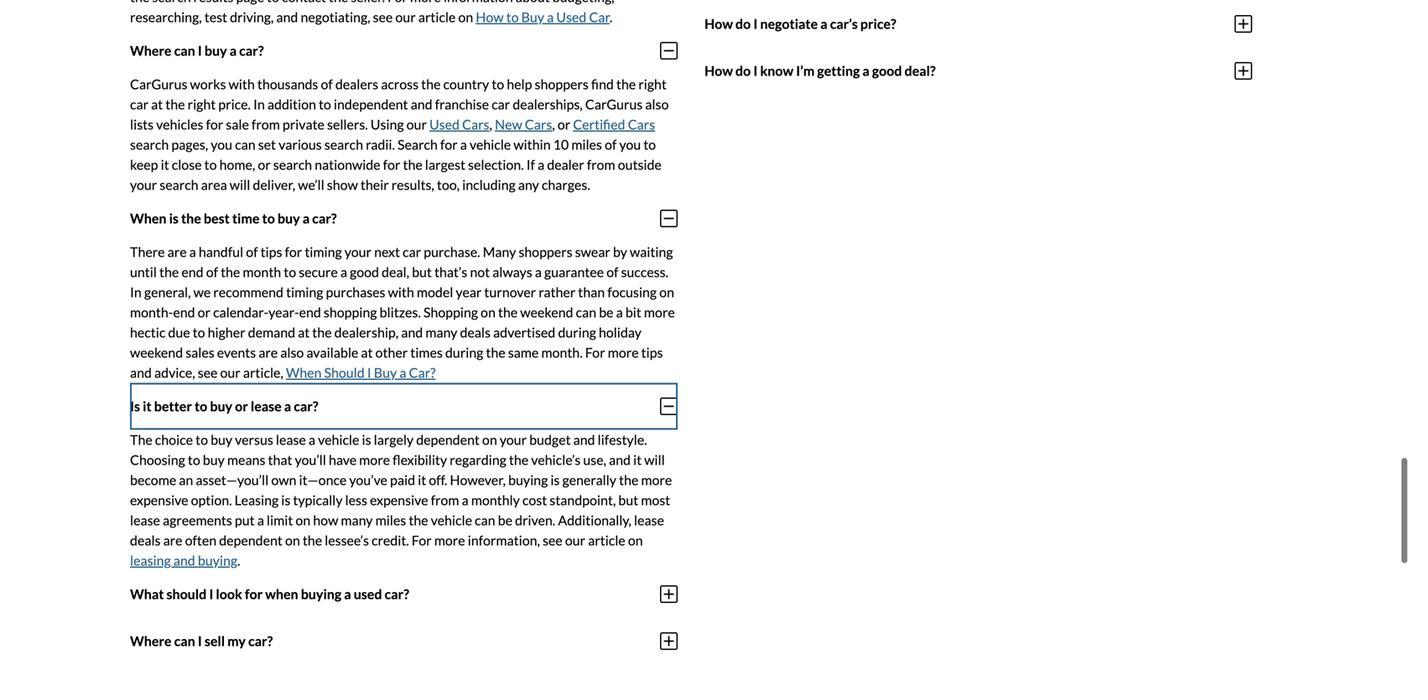 Task type: locate. For each thing, give the bounding box(es) containing it.
see
[[198, 364, 218, 381], [543, 532, 563, 548]]

for inside cargurus works with thousands of dealers across the country to help shoppers find the right car at the right price. in addition to independent and franchise car dealerships, cargurus also lists vehicles for sale from private sellers. using our
[[206, 116, 223, 132]]

with inside cargurus works with thousands of dealers across the country to help shoppers find the right car at the right price. in addition to independent and franchise car dealerships, cargurus also lists vehicles for sale from private sellers. using our
[[229, 76, 255, 92]]

timing up secure
[[305, 244, 342, 260]]

1 vertical spatial cargurus
[[585, 96, 643, 112]]

,
[[489, 116, 492, 132], [552, 116, 555, 132]]

for inside there are a handful of tips for timing your next car purchase. many shoppers swear by waiting until the end of the month to secure a good deal, but that's not always a guarantee of success. in general, we recommend timing purchases with model year turnover rather than focusing on month-end or calendar-year-end shopping blitzes. shopping on the weekend can be a bit more hectic due to higher demand at the dealership, and many deals advertised during holiday weekend sales events are also available at other times during the same month. for more tips and advice, see our article,
[[285, 244, 302, 260]]

choosing
[[130, 452, 185, 468]]

0 vertical spatial cargurus
[[130, 76, 187, 92]]

1 vertical spatial miles
[[375, 512, 406, 528]]

your inside there are a handful of tips for timing your next car purchase. many shoppers swear by waiting until the end of the month to secure a good deal, but that's not always a guarantee of success. in general, we recommend timing purchases with model year turnover rather than focusing on month-end or calendar-year-end shopping blitzes. shopping on the weekend can be a bit more hectic due to higher demand at the dealership, and many deals advertised during holiday weekend sales events are also available at other times during the same month. for more tips and advice, see our article,
[[345, 244, 372, 260]]

for left the sale
[[206, 116, 223, 132]]

it
[[161, 156, 169, 173], [143, 398, 152, 414], [633, 452, 642, 468], [418, 472, 426, 488]]

see inside there are a handful of tips for timing your next car purchase. many shoppers swear by waiting until the end of the month to secure a good deal, but that's not always a guarantee of success. in general, we recommend timing purchases with model year turnover rather than focusing on month-end or calendar-year-end shopping blitzes. shopping on the weekend can be a bit more hectic due to higher demand at the dealership, and many deals advertised during holiday weekend sales events are also available at other times during the same month. for more tips and advice, see our article,
[[198, 364, 218, 381]]

0 horizontal spatial but
[[412, 264, 432, 280]]

2 minus square image from the top
[[660, 396, 678, 416]]

with up 'price.'
[[229, 76, 255, 92]]

buying
[[508, 472, 548, 488], [198, 552, 237, 569], [301, 586, 342, 602]]

a right if
[[538, 156, 544, 173]]

minus square image inside is it better to buy or lease a car? dropdown button
[[660, 396, 678, 416]]

or inside there are a handful of tips for timing your next car purchase. many shoppers swear by waiting until the end of the month to secure a good deal, but that's not always a guarantee of success. in general, we recommend timing purchases with model year turnover rather than focusing on month-end or calendar-year-end shopping blitzes. shopping on the weekend can be a bit more hectic due to higher demand at the dealership, and many deals advertised during holiday weekend sales events are also available at other times during the same month. for more tips and advice, see our article,
[[198, 304, 211, 320]]

miles inside 'the choice to buy versus lease a vehicle is largely dependent on your budget and lifestyle. choosing to buy means that you'll have more flexibility regarding the vehicle's use, and it will become an asset—you'll own it—once you've paid it off. however, buying is generally the more expensive option. leasing is typically less expensive from a monthly cost standpoint, but most lease agreements put a limit on how many miles the vehicle can be driven. additionally, lease deals are often dependent on the lessee's credit. for more information, see our article on leasing and buying .'
[[375, 512, 406, 528]]

0 horizontal spatial be
[[498, 512, 512, 528]]

new cars link
[[495, 116, 552, 132]]

cargurus up the lists
[[130, 76, 187, 92]]

become
[[130, 472, 176, 488]]

2 , from the left
[[552, 116, 555, 132]]

from down the off.
[[431, 492, 459, 508]]

1 horizontal spatial also
[[645, 96, 669, 112]]

buy down other
[[374, 364, 397, 381]]

where up the lists
[[130, 42, 172, 59]]

0 horizontal spatial will
[[230, 176, 250, 193]]

plus square image for where can i sell my car?
[[660, 631, 678, 651]]

dependent
[[416, 431, 480, 448], [219, 532, 283, 548]]

1 horizontal spatial see
[[543, 532, 563, 548]]

many inside 'the choice to buy versus lease a vehicle is largely dependent on your budget and lifestyle. choosing to buy means that you'll have more flexibility regarding the vehicle's use, and it will become an asset—you'll own it—once you've paid it off. however, buying is generally the more expensive option. leasing is typically less expensive from a monthly cost standpoint, but most lease agreements put a limit on how many miles the vehicle can be driven. additionally, lease deals are often dependent on the lessee's credit. for more information, see our article on leasing and buying .'
[[341, 512, 373, 528]]

1 vertical spatial your
[[345, 244, 372, 260]]

nationwide
[[315, 156, 380, 173]]

is
[[169, 210, 179, 227], [362, 431, 371, 448], [550, 472, 560, 488], [281, 492, 290, 508]]

timing down secure
[[286, 284, 323, 300]]

1 horizontal spatial for
[[585, 344, 605, 361]]

can left sell
[[174, 633, 195, 649]]

2 horizontal spatial your
[[500, 431, 527, 448]]

we'll
[[298, 176, 324, 193]]

1 you from the left
[[211, 136, 232, 153]]

0 vertical spatial from
[[252, 116, 280, 132]]

0 vertical spatial timing
[[305, 244, 342, 260]]

with
[[229, 76, 255, 92], [388, 284, 414, 300]]

10
[[553, 136, 569, 153]]

1 horizontal spatial from
[[431, 492, 459, 508]]

0 vertical spatial tips
[[260, 244, 282, 260]]

0 horizontal spatial you
[[211, 136, 232, 153]]

buy
[[205, 42, 227, 59], [278, 210, 300, 227], [210, 398, 232, 414], [211, 431, 232, 448], [203, 452, 225, 468]]

how for how do i negotiate a car's price?
[[705, 16, 733, 32]]

1 vertical spatial where
[[130, 633, 172, 649]]

where can i sell my car? button
[[130, 618, 678, 665]]

do for know
[[736, 63, 751, 79]]

a left handful
[[189, 244, 196, 260]]

thousands
[[257, 76, 318, 92]]

vehicles
[[156, 116, 203, 132]]

car right "next"
[[403, 244, 421, 260]]

0 vertical spatial with
[[229, 76, 255, 92]]

0 horizontal spatial ,
[[489, 116, 492, 132]]

next
[[374, 244, 400, 260]]

dealers
[[335, 76, 378, 92]]

option.
[[191, 492, 232, 508]]

shoppers up the dealerships,
[[535, 76, 589, 92]]

0 horizontal spatial cars
[[462, 116, 489, 132]]

0 vertical spatial your
[[130, 176, 157, 193]]

with up blitzes. in the left top of the page
[[388, 284, 414, 300]]

i inside how do i know i'm getting a good deal? dropdown button
[[753, 63, 758, 79]]

how do i know i'm getting a good deal?
[[705, 63, 936, 79]]

plus square image inside how do i know i'm getting a good deal? dropdown button
[[1235, 61, 1252, 81]]

plus square image inside the where can i sell my car? dropdown button
[[660, 631, 678, 651]]

plus square image for how do i know i'm getting a good deal?
[[1235, 61, 1252, 81]]

1 vertical spatial are
[[259, 344, 278, 361]]

of inside used cars , new cars , or certified cars search pages, you can set various search radii. search for a vehicle within 10 miles of you to keep it close to home, or search nationwide for the largest selection. if a dealer from outside your search area will deliver, we'll show their results, too, including any charges.
[[605, 136, 617, 153]]

i for negotiate
[[753, 16, 758, 32]]

certified
[[573, 116, 625, 132]]

good
[[872, 63, 902, 79], [350, 264, 379, 280]]

when inside dropdown button
[[130, 210, 166, 227]]

do inside how do i negotiate a car's price? dropdown button
[[736, 16, 751, 32]]

used
[[556, 9, 586, 25], [429, 116, 460, 132]]

tips
[[260, 244, 282, 260], [641, 344, 663, 361]]

from inside 'the choice to buy versus lease a vehicle is largely dependent on your budget and lifestyle. choosing to buy means that you'll have more flexibility regarding the vehicle's use, and it will become an asset—you'll own it—once you've paid it off. however, buying is generally the more expensive option. leasing is typically less expensive from a monthly cost standpoint, but most lease agreements put a limit on how many miles the vehicle can be driven. additionally, lease deals are often dependent on the lessee's credit. for more information, see our article on leasing and buying .'
[[431, 492, 459, 508]]

tips up month
[[260, 244, 282, 260]]

new
[[495, 116, 522, 132]]

. inside 'the choice to buy versus lease a vehicle is largely dependent on your budget and lifestyle. choosing to buy means that you'll have more flexibility regarding the vehicle's use, and it will become an asset—you'll own it—once you've paid it off. however, buying is generally the more expensive option. leasing is typically less expensive from a monthly cost standpoint, but most lease agreements put a limit on how many miles the vehicle can be driven. additionally, lease deals are often dependent on the lessee's credit. for more information, see our article on leasing and buying .'
[[237, 552, 240, 569]]

see inside 'the choice to buy versus lease a vehicle is largely dependent on your budget and lifestyle. choosing to buy means that you'll have more flexibility regarding the vehicle's use, and it will become an asset—you'll own it—once you've paid it off. however, buying is generally the more expensive option. leasing is typically less expensive from a monthly cost standpoint, but most lease agreements put a limit on how many miles the vehicle can be driven. additionally, lease deals are often dependent on the lessee's credit. for more information, see our article on leasing and buying .'
[[543, 532, 563, 548]]

i for look
[[209, 586, 213, 602]]

i inside the where can i sell my car? dropdown button
[[198, 633, 202, 649]]

have
[[329, 452, 357, 468]]

0 horizontal spatial miles
[[375, 512, 406, 528]]

our
[[407, 116, 427, 132], [220, 364, 241, 381], [565, 532, 585, 548]]

can
[[174, 42, 195, 59], [235, 136, 255, 153], [576, 304, 596, 320], [475, 512, 495, 528], [174, 633, 195, 649]]

minus square image inside 'where can i buy a car?' dropdown button
[[660, 41, 678, 61]]

more right bit
[[644, 304, 675, 320]]

i inside how do i negotiate a car's price? dropdown button
[[753, 16, 758, 32]]

0 horizontal spatial our
[[220, 364, 241, 381]]

1 vertical spatial used
[[429, 116, 460, 132]]

i right should
[[367, 364, 371, 381]]

will
[[230, 176, 250, 193], [644, 452, 665, 468]]

1 vertical spatial in
[[130, 284, 142, 300]]

1 horizontal spatial tips
[[641, 344, 663, 361]]

weekend
[[520, 304, 573, 320], [130, 344, 183, 361]]

you up home,
[[211, 136, 232, 153]]

will inside used cars , new cars , or certified cars search pages, you can set various search radii. search for a vehicle within 10 miles of you to keep it close to home, or search nationwide for the largest selection. if a dealer from outside your search area will deliver, we'll show their results, too, including any charges.
[[230, 176, 250, 193]]

0 vertical spatial miles
[[571, 136, 602, 153]]

used left car
[[556, 9, 586, 25]]

0 vertical spatial minus square image
[[660, 41, 678, 61]]

0 vertical spatial plus square image
[[1235, 14, 1252, 34]]

2 where from the top
[[130, 633, 172, 649]]

to right better
[[195, 398, 207, 414]]

0 horizontal spatial .
[[237, 552, 240, 569]]

it right keep
[[161, 156, 169, 173]]

expensive down paid
[[370, 492, 428, 508]]

be
[[599, 304, 613, 320], [498, 512, 512, 528]]

turnover
[[484, 284, 536, 300]]

0 horizontal spatial many
[[341, 512, 373, 528]]

more left information,
[[434, 532, 465, 548]]

plus square image inside what should i look for when buying a used car? dropdown button
[[660, 584, 678, 604]]

many down shopping
[[425, 324, 457, 340]]

the left "best"
[[181, 210, 201, 227]]

car? up thousands
[[239, 42, 264, 59]]

your left budget
[[500, 431, 527, 448]]

how inside how do i negotiate a car's price? dropdown button
[[705, 16, 733, 32]]

lifestyle.
[[598, 431, 647, 448]]

when down available on the left
[[286, 364, 322, 381]]

good inside there are a handful of tips for timing your next car purchase. many shoppers swear by waiting until the end of the month to secure a good deal, but that's not always a guarantee of success. in general, we recommend timing purchases with model year turnover rather than focusing on month-end or calendar-year-end shopping blitzes. shopping on the weekend can be a bit more hectic due to higher demand at the dealership, and many deals advertised during holiday weekend sales events are also available at other times during the same month. for more tips and advice, see our article,
[[350, 264, 379, 280]]

buy
[[521, 9, 544, 25], [374, 364, 397, 381]]

1 horizontal spatial expensive
[[370, 492, 428, 508]]

minus square image
[[660, 208, 678, 228]]

0 vertical spatial good
[[872, 63, 902, 79]]

can down monthly
[[475, 512, 495, 528]]

deals inside 'the choice to buy versus lease a vehicle is largely dependent on your budget and lifestyle. choosing to buy means that you'll have more flexibility regarding the vehicle's use, and it will become an asset—you'll own it—once you've paid it off. however, buying is generally the more expensive option. leasing is typically less expensive from a monthly cost standpoint, but most lease agreements put a limit on how many miles the vehicle can be driven. additionally, lease deals are often dependent on the lessee's credit. for more information, see our article on leasing and buying .'
[[130, 532, 161, 548]]

miles down certified on the top left of page
[[571, 136, 602, 153]]

2 horizontal spatial at
[[361, 344, 373, 361]]

a left bit
[[616, 304, 623, 320]]

is inside when is the best time to buy a car? dropdown button
[[169, 210, 179, 227]]

you
[[211, 136, 232, 153], [619, 136, 641, 153]]

how do i negotiate a car's price? button
[[705, 0, 1252, 47]]

1 vertical spatial vehicle
[[318, 431, 359, 448]]

our inside there are a handful of tips for timing your next car purchase. many shoppers swear by waiting until the end of the month to secure a good deal, but that's not always a guarantee of success. in general, we recommend timing purchases with model year turnover rather than focusing on month-end or calendar-year-end shopping blitzes. shopping on the weekend can be a bit more hectic due to higher demand at the dealership, and many deals advertised during holiday weekend sales events are also available at other times during the same month. for more tips and advice, see our article,
[[220, 364, 241, 381]]

do for negotiate
[[736, 16, 751, 32]]

1 minus square image from the top
[[660, 41, 678, 61]]

2 vertical spatial vehicle
[[431, 512, 472, 528]]

minus square image for cargurus works with thousands of dealers across the country to help shoppers find the right car at the right price. in addition to independent and franchise car dealerships, cargurus also lists vehicles for sale from private sellers. using our
[[660, 41, 678, 61]]

shopping
[[423, 304, 478, 320]]

search up nationwide
[[324, 136, 363, 153]]

1 vertical spatial tips
[[641, 344, 663, 361]]

from up set
[[252, 116, 280, 132]]

will down lifestyle.
[[644, 452, 665, 468]]

from
[[252, 116, 280, 132], [587, 156, 615, 173], [431, 492, 459, 508]]

1 cars from the left
[[462, 116, 489, 132]]

the
[[130, 431, 152, 448]]

1 vertical spatial during
[[445, 344, 483, 361]]

2 vertical spatial are
[[163, 532, 182, 548]]

1 vertical spatial from
[[587, 156, 615, 173]]

0 vertical spatial .
[[610, 9, 612, 25]]

the up "results,"
[[403, 156, 422, 173]]

tips down holiday
[[641, 344, 663, 361]]

0 horizontal spatial also
[[280, 344, 304, 361]]

2 do from the top
[[736, 63, 751, 79]]

buying down 'often' at left
[[198, 552, 237, 569]]

plus square image inside how do i negotiate a car's price? dropdown button
[[1235, 14, 1252, 34]]

calendar-
[[213, 304, 268, 320]]

and inside cargurus works with thousands of dealers across the country to help shoppers find the right car at the right price. in addition to independent and franchise car dealerships, cargurus also lists vehicles for sale from private sellers. using our
[[411, 96, 432, 112]]

1 do from the top
[[736, 16, 751, 32]]

0 vertical spatial right
[[638, 76, 667, 92]]

1 horizontal spatial cars
[[525, 116, 552, 132]]

deals down shopping
[[460, 324, 491, 340]]

independent
[[334, 96, 408, 112]]

buy up the asset—you'll
[[203, 452, 225, 468]]

swear
[[575, 244, 610, 260]]

1 vertical spatial good
[[350, 264, 379, 280]]

month
[[243, 264, 281, 280]]

vehicle up the "have"
[[318, 431, 359, 448]]

times
[[410, 344, 443, 361]]

in inside there are a handful of tips for timing your next car purchase. many shoppers swear by waiting until the end of the month to secure a good deal, but that's not always a guarantee of success. in general, we recommend timing purchases with model year turnover rather than focusing on month-end or calendar-year-end shopping blitzes. shopping on the weekend can be a bit more hectic due to higher demand at the dealership, and many deals advertised during holiday weekend sales events are also available at other times during the same month. for more tips and advice, see our article,
[[130, 284, 142, 300]]

also down 'demand'
[[280, 344, 304, 361]]

for up largest
[[440, 136, 458, 153]]

there
[[130, 244, 165, 260]]

2 vertical spatial from
[[431, 492, 459, 508]]

at down year-
[[298, 324, 310, 340]]

holiday
[[599, 324, 642, 340]]

0 horizontal spatial dependent
[[219, 532, 283, 548]]

1 vertical spatial buy
[[374, 364, 397, 381]]

1 vertical spatial also
[[280, 344, 304, 361]]

i up works
[[198, 42, 202, 59]]

2 vertical spatial our
[[565, 532, 585, 548]]

1 vertical spatial buying
[[198, 552, 237, 569]]

home,
[[219, 156, 255, 173]]

1 horizontal spatial plus square image
[[1235, 61, 1252, 81]]

i
[[753, 16, 758, 32], [198, 42, 202, 59], [753, 63, 758, 79], [367, 364, 371, 381], [209, 586, 213, 602], [198, 633, 202, 649]]

buying inside what should i look for when buying a used car? dropdown button
[[301, 586, 342, 602]]

available
[[306, 344, 358, 361]]

minus square image
[[660, 41, 678, 61], [660, 396, 678, 416]]

search down the close
[[160, 176, 198, 193]]

plus square image
[[1235, 14, 1252, 34], [660, 584, 678, 604]]

end left shopping
[[299, 304, 321, 320]]

regarding
[[450, 452, 506, 468]]

higher
[[208, 324, 245, 340]]

how inside how do i know i'm getting a good deal? dropdown button
[[705, 63, 733, 79]]

find
[[591, 76, 614, 92]]

at
[[151, 96, 163, 112], [298, 324, 310, 340], [361, 344, 373, 361]]

1 vertical spatial will
[[644, 452, 665, 468]]

1 horizontal spatial you
[[619, 136, 641, 153]]

asset—you'll
[[196, 472, 269, 488]]

1 vertical spatial .
[[237, 552, 240, 569]]

0 horizontal spatial plus square image
[[660, 631, 678, 651]]

deals up leasing
[[130, 532, 161, 548]]

see down driven.
[[543, 532, 563, 548]]

1 vertical spatial weekend
[[130, 344, 183, 361]]

do left the know
[[736, 63, 751, 79]]

dealer
[[547, 156, 584, 173]]

0 horizontal spatial weekend
[[130, 344, 183, 361]]

cars up within
[[525, 116, 552, 132]]

getting
[[817, 63, 860, 79]]

to up private
[[319, 96, 331, 112]]

deals inside there are a handful of tips for timing your next car purchase. many shoppers swear by waiting until the end of the month to secure a good deal, but that's not always a guarantee of success. in general, we recommend timing purchases with model year turnover rather than focusing on month-end or calendar-year-end shopping blitzes. shopping on the weekend can be a bit more hectic due to higher demand at the dealership, and many deals advertised during holiday weekend sales events are also available at other times during the same month. for more tips and advice, see our article,
[[460, 324, 491, 340]]

do left negotiate
[[736, 16, 751, 32]]

1 vertical spatial see
[[543, 532, 563, 548]]

where down what
[[130, 633, 172, 649]]

1 where from the top
[[130, 42, 172, 59]]

my
[[227, 633, 246, 649]]

the up credit.
[[409, 512, 428, 528]]

a left car
[[547, 9, 554, 25]]

i inside what should i look for when buying a used car? dropdown button
[[209, 586, 213, 602]]

1 horizontal spatial plus square image
[[1235, 14, 1252, 34]]

0 vertical spatial used
[[556, 9, 586, 25]]

additionally,
[[558, 512, 631, 528]]

0 vertical spatial but
[[412, 264, 432, 280]]

0 horizontal spatial see
[[198, 364, 218, 381]]

how left the know
[[705, 63, 733, 79]]

2 horizontal spatial our
[[565, 532, 585, 548]]

1 horizontal spatial car
[[403, 244, 421, 260]]

1 expensive from the left
[[130, 492, 188, 508]]

0 horizontal spatial right
[[188, 96, 216, 112]]

1 horizontal spatial deals
[[460, 324, 491, 340]]

0 horizontal spatial your
[[130, 176, 157, 193]]

0 vertical spatial plus square image
[[1235, 61, 1252, 81]]

car?
[[239, 42, 264, 59], [312, 210, 337, 227], [294, 398, 318, 414], [385, 586, 409, 602], [248, 633, 273, 649]]

on left how
[[296, 512, 310, 528]]

i inside 'where can i buy a car?' dropdown button
[[198, 42, 202, 59]]

0 vertical spatial our
[[407, 116, 427, 132]]

1 horizontal spatial weekend
[[520, 304, 573, 320]]

also
[[645, 96, 669, 112], [280, 344, 304, 361]]

price?
[[860, 16, 896, 32]]

plus square image
[[1235, 61, 1252, 81], [660, 631, 678, 651]]

is down own
[[281, 492, 290, 508]]

cargurus up certified cars link
[[585, 96, 643, 112]]

a right put on the left of the page
[[257, 512, 264, 528]]

right
[[638, 76, 667, 92], [188, 96, 216, 112]]

when
[[130, 210, 166, 227], [286, 364, 322, 381]]

or inside dropdown button
[[235, 398, 248, 414]]

how up country
[[476, 9, 504, 25]]

however,
[[450, 472, 506, 488]]

vehicle
[[470, 136, 511, 153], [318, 431, 359, 448], [431, 512, 472, 528]]

during
[[558, 324, 596, 340], [445, 344, 483, 361]]

0 vertical spatial dependent
[[416, 431, 480, 448]]

1 horizontal spatial when
[[286, 364, 322, 381]]

there are a handful of tips for timing your next car purchase. many shoppers swear by waiting until the end of the month to secure a good deal, but that's not always a guarantee of success. in general, we recommend timing purchases with model year turnover rather than focusing on month-end or calendar-year-end shopping blitzes. shopping on the weekend can be a bit more hectic due to higher demand at the dealership, and many deals advertised during holiday weekend sales events are also available at other times during the same month. for more tips and advice, see our article,
[[130, 244, 675, 381]]

deals for are
[[130, 532, 161, 548]]

is
[[130, 398, 140, 414]]

on up regarding
[[482, 431, 497, 448]]

0 vertical spatial where
[[130, 42, 172, 59]]

miles
[[571, 136, 602, 153], [375, 512, 406, 528]]

to inside is it better to buy or lease a car? dropdown button
[[195, 398, 207, 414]]

means
[[227, 452, 265, 468]]

many
[[425, 324, 457, 340], [341, 512, 373, 528]]

car up the lists
[[130, 96, 148, 112]]

do inside how do i know i'm getting a good deal? dropdown button
[[736, 63, 751, 79]]

will down home,
[[230, 176, 250, 193]]

0 horizontal spatial used
[[429, 116, 460, 132]]

deliver,
[[253, 176, 295, 193]]

1 horizontal spatial in
[[253, 96, 265, 112]]

but up model
[[412, 264, 432, 280]]

dependent down put on the left of the page
[[219, 532, 283, 548]]

1 horizontal spatial buying
[[301, 586, 342, 602]]

1 horizontal spatial cargurus
[[585, 96, 643, 112]]

success.
[[621, 264, 668, 280]]

works
[[190, 76, 226, 92]]

to right time
[[262, 210, 275, 227]]

1 , from the left
[[489, 116, 492, 132]]

where can i buy a car?
[[130, 42, 264, 59]]

1 vertical spatial shoppers
[[519, 244, 572, 260]]

right right find
[[638, 76, 667, 92]]

1 vertical spatial be
[[498, 512, 512, 528]]

i left negotiate
[[753, 16, 758, 32]]

0 horizontal spatial plus square image
[[660, 584, 678, 604]]

0 vertical spatial when
[[130, 210, 166, 227]]

dealership,
[[334, 324, 399, 340]]

versus
[[235, 431, 273, 448]]

an
[[179, 472, 193, 488]]

1 vertical spatial our
[[220, 364, 241, 381]]

1 horizontal spatial miles
[[571, 136, 602, 153]]

1 vertical spatial when
[[286, 364, 322, 381]]

expensive down become
[[130, 492, 188, 508]]

handful
[[199, 244, 243, 260]]

also inside cargurus works with thousands of dealers across the country to help shoppers find the right car at the right price. in addition to independent and franchise car dealerships, cargurus also lists vehicles for sale from private sellers. using our
[[645, 96, 669, 112]]

1 vertical spatial at
[[298, 324, 310, 340]]

your down keep
[[130, 176, 157, 193]]

model
[[417, 284, 453, 300]]

with inside there are a handful of tips for timing your next car purchase. many shoppers swear by waiting until the end of the month to secure a good deal, but that's not always a guarantee of success. in general, we recommend timing purchases with model year turnover rather than focusing on month-end or calendar-year-end shopping blitzes. shopping on the weekend can be a bit more hectic due to higher demand at the dealership, and many deals advertised during holiday weekend sales events are also available at other times during the same month. for more tips and advice, see our article,
[[388, 284, 414, 300]]

used down the franchise
[[429, 116, 460, 132]]

1 horizontal spatial good
[[872, 63, 902, 79]]

in inside cargurus works with thousands of dealers across the country to help shoppers find the right car at the right price. in addition to independent and franchise car dealerships, cargurus also lists vehicles for sale from private sellers. using our
[[253, 96, 265, 112]]

, left new
[[489, 116, 492, 132]]

1 vertical spatial deals
[[130, 532, 161, 548]]

a up 'price.'
[[230, 42, 237, 59]]

0 vertical spatial many
[[425, 324, 457, 340]]

purchase.
[[424, 244, 480, 260]]

vehicle down the off.
[[431, 512, 472, 528]]

where for where can i buy a car?
[[130, 42, 172, 59]]

0 horizontal spatial deals
[[130, 532, 161, 548]]

a right the getting
[[862, 63, 870, 79]]

be up holiday
[[599, 304, 613, 320]]

0 vertical spatial deals
[[460, 324, 491, 340]]

end
[[181, 264, 203, 280], [173, 304, 195, 320], [299, 304, 321, 320]]



Task type: describe. For each thing, give the bounding box(es) containing it.
pages,
[[171, 136, 208, 153]]

including
[[462, 176, 516, 193]]

to up outside
[[643, 136, 656, 153]]

the inside used cars , new cars , or certified cars search pages, you can set various search radii. search for a vehicle within 10 miles of you to keep it close to home, or search nationwide for the largest selection. if a dealer from outside your search area will deliver, we'll show their results, too, including any charges.
[[403, 156, 422, 173]]

where for where can i sell my car?
[[130, 633, 172, 649]]

and down lifestyle.
[[609, 452, 631, 468]]

lists
[[130, 116, 154, 132]]

how for how do i know i'm getting a good deal?
[[705, 63, 733, 79]]

end up we
[[181, 264, 203, 280]]

that's
[[434, 264, 467, 280]]

of down handful
[[206, 264, 218, 280]]

if
[[526, 156, 535, 173]]

2 cars from the left
[[525, 116, 552, 132]]

on right article at the left of the page
[[628, 532, 643, 548]]

on down limit
[[285, 532, 300, 548]]

deal?
[[905, 63, 936, 79]]

used cars , new cars , or certified cars search pages, you can set various search radii. search for a vehicle within 10 miles of you to keep it close to home, or search nationwide for the largest selection. if a dealer from outside your search area will deliver, we'll show their results, too, including any charges.
[[130, 116, 662, 193]]

to left help
[[492, 76, 504, 92]]

1 horizontal spatial .
[[610, 9, 612, 25]]

search
[[398, 136, 438, 153]]

time
[[232, 210, 260, 227]]

0 horizontal spatial cargurus
[[130, 76, 187, 92]]

the up general,
[[159, 264, 179, 280]]

the left vehicle's
[[509, 452, 529, 468]]

search up keep
[[130, 136, 169, 153]]

selection.
[[468, 156, 524, 173]]

but inside 'the choice to buy versus lease a vehicle is largely dependent on your budget and lifestyle. choosing to buy means that you'll have more flexibility regarding the vehicle's use, and it will become an asset—you'll own it—once you've paid it off. however, buying is generally the more expensive option. leasing is typically less expensive from a monthly cost standpoint, but most lease agreements put a limit on how many miles the vehicle can be driven. additionally, lease deals are often dependent on the lessee's credit. for more information, see our article on leasing and buying .'
[[618, 492, 638, 508]]

generally
[[562, 472, 616, 488]]

area
[[201, 176, 227, 193]]

your inside used cars , new cars , or certified cars search pages, you can set various search radii. search for a vehicle within 10 miles of you to keep it close to home, or search nationwide for the largest selection. if a dealer from outside your search area will deliver, we'll show their results, too, including any charges.
[[130, 176, 157, 193]]

often
[[185, 532, 217, 548]]

of inside cargurus works with thousands of dealers across the country to help shoppers find the right car at the right price. in addition to independent and franchise car dealerships, cargurus also lists vehicles for sale from private sellers. using our
[[321, 76, 333, 92]]

standpoint,
[[550, 492, 616, 508]]

country
[[443, 76, 489, 92]]

buy up works
[[205, 42, 227, 59]]

a up that
[[284, 398, 291, 414]]

from inside used cars , new cars , or certified cars search pages, you can set various search radii. search for a vehicle within 10 miles of you to keep it close to home, or search nationwide for the largest selection. if a dealer from outside your search area will deliver, we'll show their results, too, including any charges.
[[587, 156, 615, 173]]

i for know
[[753, 63, 758, 79]]

the down turnover
[[498, 304, 518, 320]]

can inside 'the choice to buy versus lease a vehicle is largely dependent on your budget and lifestyle. choosing to buy means that you'll have more flexibility regarding the vehicle's use, and it will become an asset—you'll own it—once you've paid it off. however, buying is generally the more expensive option. leasing is typically less expensive from a monthly cost standpoint, but most lease agreements put a limit on how many miles the vehicle can be driven. additionally, lease deals are often dependent on the lessee's credit. for more information, see our article on leasing and buying .'
[[475, 512, 495, 528]]

to up help
[[506, 9, 519, 25]]

lease up that
[[276, 431, 306, 448]]

information,
[[468, 532, 540, 548]]

general,
[[144, 284, 191, 300]]

the down how
[[303, 532, 322, 548]]

how do i know i'm getting a good deal? button
[[705, 47, 1252, 94]]

1 horizontal spatial at
[[298, 324, 310, 340]]

more up most
[[641, 472, 672, 488]]

3 cars from the left
[[628, 116, 655, 132]]

purchases
[[326, 284, 385, 300]]

and left advice,
[[130, 364, 152, 381]]

largest
[[425, 156, 465, 173]]

a up purchases
[[340, 264, 347, 280]]

buy down the 'deliver,'
[[278, 210, 300, 227]]

from inside cargurus works with thousands of dealers across the country to help shoppers find the right car at the right price. in addition to independent and franchise car dealerships, cargurus also lists vehicles for sale from private sellers. using our
[[252, 116, 280, 132]]

when for when should i buy a car?
[[286, 364, 322, 381]]

limit
[[267, 512, 293, 528]]

always
[[492, 264, 532, 280]]

car? up you'll in the bottom of the page
[[294, 398, 318, 414]]

on down year
[[481, 304, 496, 320]]

to right due
[[193, 324, 205, 340]]

0 horizontal spatial during
[[445, 344, 483, 361]]

private
[[283, 116, 325, 132]]

i for buy
[[198, 42, 202, 59]]

car? down we'll
[[312, 210, 337, 227]]

of up month
[[246, 244, 258, 260]]

to right choice
[[196, 431, 208, 448]]

your inside 'the choice to buy versus lease a vehicle is largely dependent on your budget and lifestyle. choosing to buy means that you'll have more flexibility regarding the vehicle's use, and it will become an asset—you'll own it—once you've paid it off. however, buying is generally the more expensive option. leasing is typically less expensive from a monthly cost standpoint, but most lease agreements put a limit on how many miles the vehicle can be driven. additionally, lease deals are often dependent on the lessee's credit. for more information, see our article on leasing and buying .'
[[500, 431, 527, 448]]

a down we'll
[[303, 210, 310, 227]]

1 vertical spatial timing
[[286, 284, 323, 300]]

can inside there are a handful of tips for timing your next car purchase. many shoppers swear by waiting until the end of the month to secure a good deal, but that's not always a guarantee of success. in general, we recommend timing purchases with model year turnover rather than focusing on month-end or calendar-year-end shopping blitzes. shopping on the weekend can be a bit more hectic due to higher demand at the dealership, and many deals advertised during holiday weekend sales events are also available at other times during the same month. for more tips and advice, see our article,
[[576, 304, 596, 320]]

it left the off.
[[418, 472, 426, 488]]

when for when is the best time to buy a car?
[[130, 210, 166, 227]]

shoppers inside cargurus works with thousands of dealers across the country to help shoppers find the right car at the right price. in addition to independent and franchise car dealerships, cargurus also lists vehicles for sale from private sellers. using our
[[535, 76, 589, 92]]

what
[[130, 586, 164, 602]]

when is the best time to buy a car?
[[130, 210, 337, 227]]

deals for advertised
[[460, 324, 491, 340]]

keep
[[130, 156, 158, 173]]

paid
[[390, 472, 415, 488]]

is left largely
[[362, 431, 371, 448]]

the down handful
[[221, 264, 240, 280]]

year
[[456, 284, 482, 300]]

but inside there are a handful of tips for timing your next car purchase. many shoppers swear by waiting until the end of the month to secure a good deal, but that's not always a guarantee of success. in general, we recommend timing purchases with model year turnover rather than focusing on month-end or calendar-year-end shopping blitzes. shopping on the weekend can be a bit more hectic due to higher demand at the dealership, and many deals advertised during holiday weekend sales events are also available at other times during the same month. for more tips and advice, see our article,
[[412, 264, 432, 280]]

month-
[[130, 304, 173, 320]]

a left the car's at the right top of page
[[820, 16, 827, 32]]

credit.
[[372, 532, 409, 548]]

help
[[507, 76, 532, 92]]

a down used cars 'link'
[[460, 136, 467, 153]]

our inside 'the choice to buy versus lease a vehicle is largely dependent on your budget and lifestyle. choosing to buy means that you'll have more flexibility regarding the vehicle's use, and it will become an asset—you'll own it—once you've paid it off. however, buying is generally the more expensive option. leasing is typically less expensive from a monthly cost standpoint, but most lease agreements put a limit on how many miles the vehicle can be driven. additionally, lease deals are often dependent on the lessee's credit. for more information, see our article on leasing and buying .'
[[565, 532, 585, 548]]

leasing
[[130, 552, 171, 569]]

when should i buy a car?
[[286, 364, 436, 381]]

used inside used cars , new cars , or certified cars search pages, you can set various search radii. search for a vehicle within 10 miles of you to keep it close to home, or search nationwide for the largest selection. if a dealer from outside your search area will deliver, we'll show their results, too, including any charges.
[[429, 116, 460, 132]]

car inside there are a handful of tips for timing your next car purchase. many shoppers swear by waiting until the end of the month to secure a good deal, but that's not always a guarantee of success. in general, we recommend timing purchases with model year turnover rather than focusing on month-end or calendar-year-end shopping blitzes. shopping on the weekend can be a bit more hectic due to higher demand at the dealership, and many deals advertised during holiday weekend sales events are also available at other times during the same month. for more tips and advice, see our article,
[[403, 244, 421, 260]]

to right month
[[284, 264, 296, 280]]

a right always
[[535, 264, 542, 280]]

for inside 'the choice to buy versus lease a vehicle is largely dependent on your budget and lifestyle. choosing to buy means that you'll have more flexibility regarding the vehicle's use, and it will become an asset—you'll own it—once you've paid it off. however, buying is generally the more expensive option. leasing is typically less expensive from a monthly cost standpoint, but most lease agreements put a limit on how many miles the vehicle can be driven. additionally, lease deals are often dependent on the lessee's credit. for more information, see our article on leasing and buying .'
[[412, 532, 432, 548]]

you've
[[349, 472, 387, 488]]

more up you've
[[359, 452, 390, 468]]

most
[[641, 492, 670, 508]]

2 expensive from the left
[[370, 492, 428, 508]]

are inside 'the choice to buy versus lease a vehicle is largely dependent on your budget and lifestyle. choosing to buy means that you'll have more flexibility regarding the vehicle's use, and it will become an asset—you'll own it—once you've paid it off. however, buying is generally the more expensive option. leasing is typically less expensive from a monthly cost standpoint, but most lease agreements put a limit on how many miles the vehicle can be driven. additionally, lease deals are often dependent on the lessee's credit. for more information, see our article on leasing and buying .'
[[163, 532, 182, 548]]

waiting
[[630, 244, 673, 260]]

car? right the my
[[248, 633, 273, 649]]

blitzes.
[[380, 304, 421, 320]]

at inside cargurus works with thousands of dealers across the country to help shoppers find the right car at the right price. in addition to independent and franchise car dealerships, cargurus also lists vehicles for sale from private sellers. using our
[[151, 96, 163, 112]]

to up an
[[188, 452, 200, 468]]

the up available on the left
[[312, 324, 332, 340]]

1 horizontal spatial dependent
[[416, 431, 480, 448]]

the right find
[[616, 76, 636, 92]]

off.
[[429, 472, 447, 488]]

0 horizontal spatial buy
[[374, 364, 397, 381]]

many inside there are a handful of tips for timing your next car purchase. many shoppers swear by waiting until the end of the month to secure a good deal, but that's not always a guarantee of success. in general, we recommend timing purchases with model year turnover rather than focusing on month-end or calendar-year-end shopping blitzes. shopping on the weekend can be a bit more hectic due to higher demand at the dealership, and many deals advertised during holiday weekend sales events are also available at other times during the same month. for more tips and advice, see our article,
[[425, 324, 457, 340]]

2 horizontal spatial car
[[492, 96, 510, 112]]

the right 'across' at the top
[[421, 76, 441, 92]]

hectic
[[130, 324, 165, 340]]

2 you from the left
[[619, 136, 641, 153]]

close
[[172, 156, 202, 173]]

can inside the where can i sell my car? dropdown button
[[174, 633, 195, 649]]

within
[[514, 136, 551, 153]]

more down holiday
[[608, 344, 639, 361]]

it down lifestyle.
[[633, 452, 642, 468]]

many
[[483, 244, 516, 260]]

driven.
[[515, 512, 555, 528]]

0 vertical spatial are
[[167, 244, 187, 260]]

using
[[371, 116, 404, 132]]

any
[[518, 176, 539, 193]]

buy up means
[[211, 431, 232, 448]]

a left the used
[[344, 586, 351, 602]]

for inside dropdown button
[[245, 586, 263, 602]]

the choice to buy versus lease a vehicle is largely dependent on your budget and lifestyle. choosing to buy means that you'll have more flexibility regarding the vehicle's use, and it will become an asset—you'll own it—once you've paid it off. however, buying is generally the more expensive option. leasing is typically less expensive from a monthly cost standpoint, but most lease agreements put a limit on how many miles the vehicle can be driven. additionally, lease deals are often dependent on the lessee's credit. for more information, see our article on leasing and buying .
[[130, 431, 672, 569]]

dealerships,
[[513, 96, 583, 112]]

not
[[470, 264, 490, 280]]

2 vertical spatial at
[[361, 344, 373, 361]]

end up due
[[173, 304, 195, 320]]

advertised
[[493, 324, 555, 340]]

outside
[[618, 156, 662, 173]]

be inside there are a handful of tips for timing your next car purchase. many shoppers swear by waiting until the end of the month to secure a good deal, but that's not always a guarantee of success. in general, we recommend timing purchases with model year turnover rather than focusing on month-end or calendar-year-end shopping blitzes. shopping on the weekend can be a bit more hectic due to higher demand at the dealership, and many deals advertised during holiday weekend sales events are also available at other times during the same month. for more tips and advice, see our article,
[[599, 304, 613, 320]]

due
[[168, 324, 190, 340]]

plus square image for what should i look for when buying a used car?
[[660, 584, 678, 604]]

i'm
[[796, 63, 815, 79]]

the up vehicles
[[165, 96, 185, 112]]

1 vertical spatial dependent
[[219, 532, 283, 548]]

it inside dropdown button
[[143, 398, 152, 414]]

and up use,
[[573, 431, 595, 448]]

car? right the used
[[385, 586, 409, 602]]

0 horizontal spatial tips
[[260, 244, 282, 260]]

shopping
[[324, 304, 377, 320]]

sale
[[226, 116, 249, 132]]

how for how to buy a used car .
[[476, 9, 504, 25]]

too,
[[437, 176, 460, 193]]

buy right better
[[210, 398, 232, 414]]

i for sell
[[198, 633, 202, 649]]

shoppers inside there are a handful of tips for timing your next car purchase. many shoppers swear by waiting until the end of the month to secure a good deal, but that's not always a guarantee of success. in general, we recommend timing purchases with model year turnover rather than focusing on month-end or calendar-year-end shopping blitzes. shopping on the weekend can be a bit more hectic due to higher demand at the dealership, and many deals advertised during holiday weekend sales events are also available at other times during the same month. for more tips and advice, see our article,
[[519, 244, 572, 260]]

than
[[578, 284, 605, 300]]

article,
[[243, 364, 283, 381]]

search down various
[[273, 156, 312, 173]]

same
[[508, 344, 539, 361]]

1 horizontal spatial used
[[556, 9, 586, 25]]

lease inside dropdown button
[[251, 398, 282, 414]]

secure
[[299, 264, 338, 280]]

is down vehicle's
[[550, 472, 560, 488]]

until
[[130, 264, 157, 280]]

lease up leasing
[[130, 512, 160, 528]]

the right 'generally'
[[619, 472, 639, 488]]

0 horizontal spatial buying
[[198, 552, 237, 569]]

when should i buy a car? link
[[286, 364, 436, 381]]

or down set
[[258, 156, 271, 173]]

can inside 'where can i buy a car?' dropdown button
[[174, 42, 195, 59]]

the inside dropdown button
[[181, 210, 201, 227]]

be inside 'the choice to buy versus lease a vehicle is largely dependent on your budget and lifestyle. choosing to buy means that you'll have more flexibility regarding the vehicle's use, and it will become an asset—you'll own it—once you've paid it off. however, buying is generally the more expensive option. leasing is typically less expensive from a monthly cost standpoint, but most lease agreements put a limit on how many miles the vehicle can be driven. additionally, lease deals are often dependent on the lessee's credit. for more information, see our article on leasing and buying .'
[[498, 512, 512, 528]]

how do i negotiate a car's price?
[[705, 16, 896, 32]]

you'll
[[295, 452, 326, 468]]

good inside how do i know i'm getting a good deal? dropdown button
[[872, 63, 902, 79]]

addition
[[267, 96, 316, 112]]

i for buy
[[367, 364, 371, 381]]

sell
[[205, 633, 225, 649]]

1 horizontal spatial during
[[558, 324, 596, 340]]

set
[[258, 136, 276, 153]]

for inside there are a handful of tips for timing your next car purchase. many shoppers swear by waiting until the end of the month to secure a good deal, but that's not always a guarantee of success. in general, we recommend timing purchases with model year turnover rather than focusing on month-end or calendar-year-end shopping blitzes. shopping on the weekend can be a bit more hectic due to higher demand at the dealership, and many deals advertised during holiday weekend sales events are also available at other times during the same month. for more tips and advice, see our article,
[[585, 344, 605, 361]]

for down radii.
[[383, 156, 400, 173]]

lease down most
[[634, 512, 664, 528]]

use,
[[583, 452, 606, 468]]

2 horizontal spatial buying
[[508, 472, 548, 488]]

car's
[[830, 16, 858, 32]]

a down however,
[[462, 492, 469, 508]]

miles inside used cars , new cars , or certified cars search pages, you can set various search radii. search for a vehicle within 10 miles of you to keep it close to home, or search nationwide for the largest selection. if a dealer from outside your search area will deliver, we'll show their results, too, including any charges.
[[571, 136, 602, 153]]

cargurus works with thousands of dealers across the country to help shoppers find the right car at the right price. in addition to independent and franchise car dealerships, cargurus also lists vehicles for sale from private sellers. using our
[[130, 76, 669, 132]]

on down success.
[[659, 284, 674, 300]]

will inside 'the choice to buy versus lease a vehicle is largely dependent on your budget and lifestyle. choosing to buy means that you'll have more flexibility regarding the vehicle's use, and it will become an asset—you'll own it—once you've paid it off. however, buying is generally the more expensive option. leasing is typically less expensive from a monthly cost standpoint, but most lease agreements put a limit on how many miles the vehicle can be driven. additionally, lease deals are often dependent on the lessee's credit. for more information, see our article on leasing and buying .'
[[644, 452, 665, 468]]

0 horizontal spatial car
[[130, 96, 148, 112]]

month.
[[541, 344, 583, 361]]

recommend
[[213, 284, 283, 300]]

minus square image for the choice to buy versus lease a vehicle is largely dependent on your budget and lifestyle. choosing to buy means that you'll have more flexibility regarding the vehicle's use, and it will become an asset—you'll own it—once you've paid it off. however, buying is generally the more expensive option. leasing is typically less expensive from a monthly cost standpoint, but most lease agreements put a limit on how many miles the vehicle can be driven. additionally, lease deals are often dependent on the lessee's credit. for more information, see our article on
[[660, 396, 678, 416]]

and down 'often' at left
[[173, 552, 195, 569]]

when
[[265, 586, 298, 602]]

rather
[[539, 284, 576, 300]]

1 horizontal spatial right
[[638, 76, 667, 92]]

leasing and buying link
[[130, 552, 237, 569]]

and down blitzes. in the left top of the page
[[401, 324, 423, 340]]

plus square image for how do i negotiate a car's price?
[[1235, 14, 1252, 34]]

to inside when is the best time to buy a car? dropdown button
[[262, 210, 275, 227]]

is it better to buy or lease a car? button
[[130, 383, 678, 430]]

a up you'll in the bottom of the page
[[309, 431, 315, 448]]

our inside cargurus works with thousands of dealers across the country to help shoppers find the right car at the right price. in addition to independent and franchise car dealerships, cargurus also lists vehicles for sale from private sellers. using our
[[407, 116, 427, 132]]

to up area at left
[[204, 156, 217, 173]]

negotiate
[[760, 16, 818, 32]]

results,
[[391, 176, 434, 193]]

can inside used cars , new cars , or certified cars search pages, you can set various search radii. search for a vehicle within 10 miles of you to keep it close to home, or search nationwide for the largest selection. if a dealer from outside your search area will deliver, we'll show their results, too, including any charges.
[[235, 136, 255, 153]]

a inside dropdown button
[[862, 63, 870, 79]]

sales
[[186, 344, 214, 361]]

a left car?
[[399, 364, 406, 381]]

0 vertical spatial weekend
[[520, 304, 573, 320]]

vehicle inside used cars , new cars , or certified cars search pages, you can set various search radii. search for a vehicle within 10 miles of you to keep it close to home, or search nationwide for the largest selection. if a dealer from outside your search area will deliver, we'll show their results, too, including any charges.
[[470, 136, 511, 153]]

article
[[588, 532, 625, 548]]

it inside used cars , new cars , or certified cars search pages, you can set various search radii. search for a vehicle within 10 miles of you to keep it close to home, or search nationwide for the largest selection. if a dealer from outside your search area will deliver, we'll show their results, too, including any charges.
[[161, 156, 169, 173]]

largely
[[374, 431, 414, 448]]

or up the "10"
[[558, 116, 570, 132]]

better
[[154, 398, 192, 414]]

the left same
[[486, 344, 505, 361]]

also inside there are a handful of tips for timing your next car purchase. many shoppers swear by waiting until the end of the month to secure a good deal, but that's not always a guarantee of success. in general, we recommend timing purchases with model year turnover rather than focusing on month-end or calendar-year-end shopping blitzes. shopping on the weekend can be a bit more hectic due to higher demand at the dealership, and many deals advertised during holiday weekend sales events are also available at other times during the same month. for more tips and advice, see our article,
[[280, 344, 304, 361]]

1 horizontal spatial buy
[[521, 9, 544, 25]]

of down by
[[606, 264, 618, 280]]



Task type: vqa. For each thing, say whether or not it's contained in the screenshot.
bottom Acura
no



